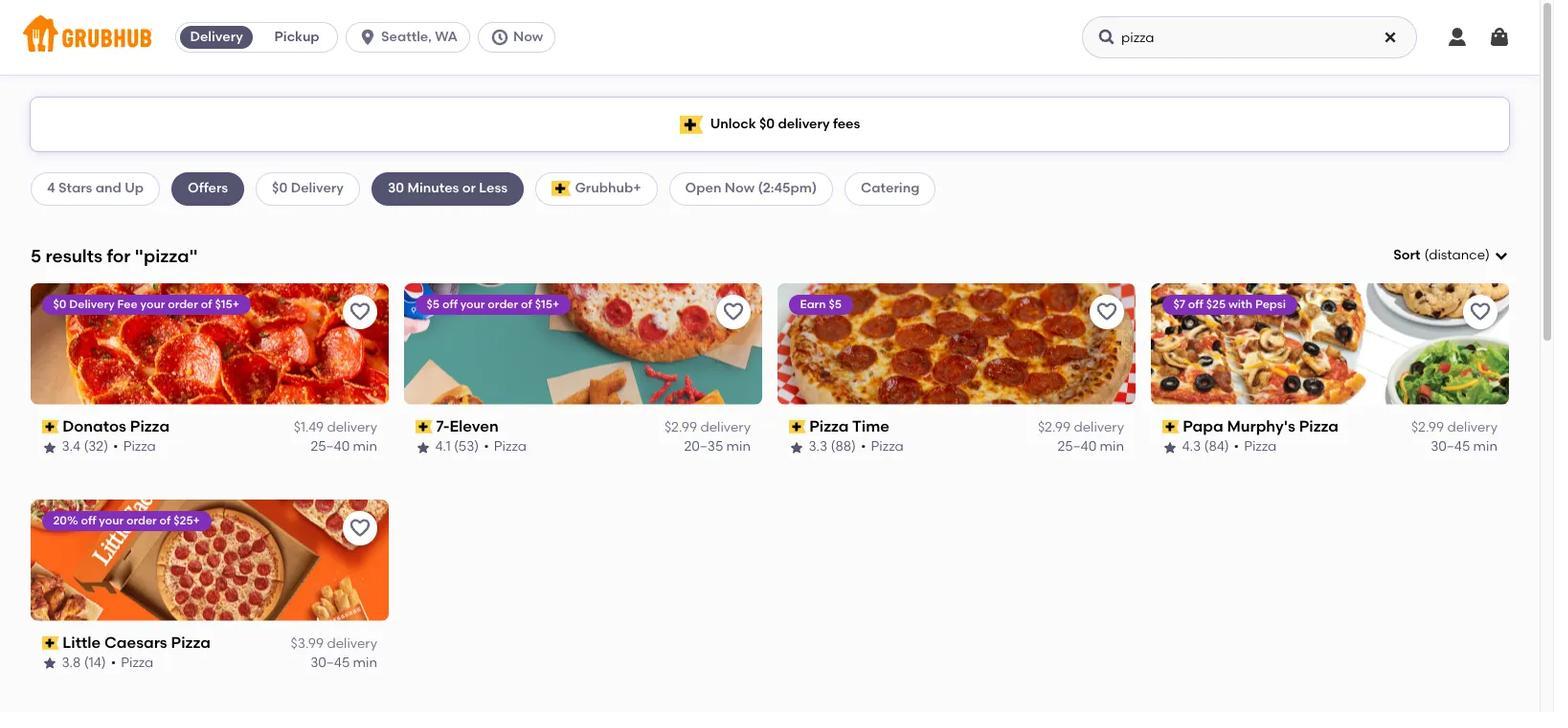Task type: describe. For each thing, give the bounding box(es) containing it.
up
[[125, 180, 144, 197]]

$25+
[[174, 514, 201, 528]]

for
[[107, 245, 131, 267]]

star icon image for little caesars pizza
[[42, 657, 57, 672]]

papa murphy's pizza
[[1184, 417, 1340, 436]]

save this restaurant button for little caesars pizza
[[343, 511, 377, 546]]

off for little
[[81, 514, 97, 528]]

delivery for papa murphy's pizza
[[1448, 420, 1498, 436]]

(32)
[[84, 439, 109, 455]]

3.8 (14)
[[62, 656, 106, 672]]

• for time
[[862, 439, 867, 455]]

$0 delivery fee your order of $15+
[[54, 298, 240, 311]]

save this restaurant image for donatos pizza
[[349, 301, 372, 324]]

delivery for donatos pizza
[[327, 420, 377, 436]]

30–45 min for papa murphy's pizza
[[1431, 439, 1498, 455]]

4 stars and up
[[47, 180, 144, 197]]

25–40 for donatos pizza
[[311, 439, 350, 455]]

pizza right 'caesars' on the bottom left of page
[[172, 634, 211, 652]]

of for little caesars pizza
[[160, 514, 171, 528]]

4.3 (84)
[[1183, 439, 1230, 455]]

30–45 for little caesars pizza
[[311, 656, 350, 672]]

pickup button
[[257, 22, 337, 53]]

star icon image for 7-eleven
[[416, 440, 431, 456]]

)
[[1486, 247, 1491, 263]]

grubhub plus flag logo image for unlock $0 delivery fees
[[680, 115, 703, 134]]

offers
[[188, 180, 228, 197]]

caesars
[[105, 634, 168, 652]]

1 horizontal spatial order
[[168, 298, 199, 311]]

4.3
[[1183, 439, 1202, 455]]

delivery inside button
[[190, 29, 243, 45]]

delivery for pizza time
[[1074, 420, 1125, 436]]

3.4
[[62, 439, 81, 455]]

• pizza for murphy's
[[1235, 439, 1278, 455]]

3.3
[[810, 439, 828, 455]]

delivery for 7-eleven
[[701, 420, 751, 436]]

save this restaurant image for papa murphy's pizza
[[1470, 301, 1493, 324]]

fee
[[118, 298, 138, 311]]

seattle, wa
[[381, 29, 458, 45]]

off for 7-
[[443, 298, 458, 311]]

now button
[[478, 22, 564, 53]]

save this restaurant image for pizza time
[[1096, 301, 1119, 324]]

7-eleven
[[437, 417, 499, 436]]

3.8
[[62, 656, 81, 672]]

1 $15+ from the left
[[215, 298, 240, 311]]

pizza right donatos
[[131, 417, 170, 436]]

with
[[1230, 298, 1254, 311]]

pizza right murphy's
[[1300, 417, 1340, 436]]

pizza down papa murphy's pizza
[[1245, 439, 1278, 455]]

pizza down little caesars pizza
[[121, 656, 154, 672]]

$2.99 delivery for papa murphy's pizza
[[1412, 420, 1498, 436]]

little
[[63, 634, 101, 652]]

$25
[[1207, 298, 1227, 311]]

(14)
[[85, 656, 106, 672]]

30
[[388, 180, 404, 197]]

3.4 (32)
[[62, 439, 109, 455]]

• for pizza
[[114, 439, 119, 455]]

4.1 (53)
[[436, 439, 480, 455]]

$1.49
[[294, 420, 324, 436]]

none field containing sort
[[1394, 246, 1510, 266]]

(53)
[[455, 439, 480, 455]]

save this restaurant button for papa murphy's pizza
[[1464, 295, 1498, 329]]

30–45 min for little caesars pizza
[[311, 656, 377, 672]]

donatos pizza
[[63, 417, 170, 436]]

donatos
[[63, 417, 127, 436]]

1 horizontal spatial of
[[201, 298, 213, 311]]

svg image inside field
[[1495, 248, 1510, 264]]

• pizza for time
[[862, 439, 904, 455]]

$2.99 for 7-eleven
[[665, 420, 698, 436]]

20% off your order of $25+
[[54, 514, 201, 528]]

or
[[463, 180, 476, 197]]

(84)
[[1205, 439, 1230, 455]]

$2.99 delivery for pizza time
[[1038, 420, 1125, 436]]

pizza up 3.3 (88)
[[810, 417, 850, 436]]

distance
[[1430, 247, 1486, 263]]

unlock
[[711, 116, 756, 132]]

unlock $0 delivery fees
[[711, 116, 861, 132]]

• pizza for eleven
[[485, 439, 527, 455]]

subscription pass image for little caesars pizza
[[42, 637, 59, 650]]

subscription pass image for papa murphy's pizza
[[1163, 421, 1180, 434]]

main navigation navigation
[[0, 0, 1540, 75]]

$7
[[1175, 298, 1186, 311]]

save this restaurant image for little caesars pizza
[[349, 517, 372, 540]]

20–35
[[684, 439, 724, 455]]



Task type: vqa. For each thing, say whether or not it's contained in the screenshot.


Task type: locate. For each thing, give the bounding box(es) containing it.
$5
[[427, 298, 440, 311], [830, 298, 843, 311]]

subscription pass image for donatos pizza
[[42, 421, 59, 434]]

0 horizontal spatial now
[[513, 29, 543, 45]]

2 horizontal spatial your
[[461, 298, 486, 311]]

2 $2.99 delivery from the left
[[1038, 420, 1125, 436]]

1 horizontal spatial svg image
[[1447, 26, 1470, 49]]

0 vertical spatial $0
[[760, 116, 775, 132]]

2 horizontal spatial $2.99 delivery
[[1412, 420, 1498, 436]]

star icon image for donatos pizza
[[42, 440, 57, 456]]

• right (32)
[[114, 439, 119, 455]]

• for eleven
[[485, 439, 490, 455]]

svg image
[[1489, 26, 1512, 49], [358, 28, 378, 47], [1098, 28, 1117, 47], [1383, 30, 1399, 45]]

delivery for little caesars pizza
[[327, 636, 377, 652]]

• for murphy's
[[1235, 439, 1240, 455]]

2 $2.99 from the left
[[1038, 420, 1071, 436]]

• pizza down eleven
[[485, 439, 527, 455]]

• pizza
[[114, 439, 156, 455], [485, 439, 527, 455], [862, 439, 904, 455], [1235, 439, 1278, 455], [111, 656, 154, 672]]

of for 7-eleven
[[522, 298, 533, 311]]

0 vertical spatial now
[[513, 29, 543, 45]]

0 horizontal spatial svg image
[[490, 28, 510, 47]]

30–45 min
[[1431, 439, 1498, 455], [311, 656, 377, 672]]

0 horizontal spatial $2.99
[[665, 420, 698, 436]]

save this restaurant image
[[349, 301, 372, 324], [1470, 301, 1493, 324]]

25–40 min for donatos pizza
[[311, 439, 377, 455]]

murphy's
[[1228, 417, 1297, 436]]

min for 7-eleven
[[727, 439, 751, 455]]

min
[[353, 439, 377, 455], [727, 439, 751, 455], [1100, 439, 1125, 455], [1474, 439, 1498, 455], [353, 656, 377, 672]]

0 vertical spatial grubhub plus flag logo image
[[680, 115, 703, 134]]

5
[[31, 245, 41, 267]]

2 25–40 from the left
[[1058, 439, 1097, 455]]

4.1
[[436, 439, 451, 455]]

delivery button
[[176, 22, 257, 53]]

30 minutes or less
[[388, 180, 508, 197]]

earn
[[801, 298, 827, 311]]

0 horizontal spatial 25–40
[[311, 439, 350, 455]]

grubhub plus flag logo image left unlock
[[680, 115, 703, 134]]

subscription pass image left papa
[[1163, 421, 1180, 434]]

•
[[114, 439, 119, 455], [485, 439, 490, 455], [862, 439, 867, 455], [1235, 439, 1240, 455], [111, 656, 117, 672]]

2 vertical spatial $0
[[54, 298, 67, 311]]

1 vertical spatial 30–45
[[311, 656, 350, 672]]

1 horizontal spatial save this restaurant image
[[722, 301, 745, 324]]

• pizza down 'caesars' on the bottom left of page
[[111, 656, 154, 672]]

$0
[[760, 116, 775, 132], [272, 180, 288, 197], [54, 298, 67, 311]]

min for donatos pizza
[[353, 439, 377, 455]]

pizza down eleven
[[495, 439, 527, 455]]

1 save this restaurant image from the left
[[349, 301, 372, 324]]

• pizza for pizza
[[114, 439, 156, 455]]

2 horizontal spatial $2.99
[[1412, 420, 1445, 436]]

delivery left fee
[[70, 298, 115, 311]]

and
[[96, 180, 122, 197]]

2 25–40 min from the left
[[1058, 439, 1125, 455]]

0 horizontal spatial subscription pass image
[[42, 421, 59, 434]]

1 horizontal spatial $5
[[830, 298, 843, 311]]

0 horizontal spatial $15+
[[215, 298, 240, 311]]

your for little caesars pizza
[[99, 514, 124, 528]]

subscription pass image for pizza time
[[789, 421, 806, 434]]

grubhub plus flag logo image for grubhub+
[[552, 181, 571, 197]]

1 subscription pass image from the left
[[42, 421, 59, 434]]

star icon image left the 4.3
[[1163, 440, 1178, 456]]

1 horizontal spatial $15+
[[536, 298, 560, 311]]

0 horizontal spatial grubhub plus flag logo image
[[552, 181, 571, 197]]

$1.49 delivery
[[294, 420, 377, 436]]

now
[[513, 29, 543, 45], [725, 180, 755, 197]]

1 horizontal spatial $0
[[272, 180, 288, 197]]

3.3 (88)
[[810, 439, 857, 455]]

0 vertical spatial delivery
[[190, 29, 243, 45]]

delivery for $0 delivery fee your order of $15+
[[70, 298, 115, 311]]

• pizza down 'time'
[[862, 439, 904, 455]]

sort ( distance )
[[1394, 247, 1491, 263]]

sort
[[1394, 247, 1421, 263]]

20%
[[54, 514, 79, 528]]

0 horizontal spatial of
[[160, 514, 171, 528]]

off
[[443, 298, 458, 311], [1189, 298, 1205, 311], [81, 514, 97, 528]]

$2.99
[[665, 420, 698, 436], [1038, 420, 1071, 436], [1412, 420, 1445, 436]]

0 horizontal spatial 30–45 min
[[311, 656, 377, 672]]

now right wa
[[513, 29, 543, 45]]

svg image inside now button
[[490, 28, 510, 47]]

0 horizontal spatial $5
[[427, 298, 440, 311]]

1 $2.99 delivery from the left
[[665, 420, 751, 436]]

pizza down 'time'
[[872, 439, 904, 455]]

2 $15+ from the left
[[536, 298, 560, 311]]

delivery left 'pickup'
[[190, 29, 243, 45]]

your for 7-eleven
[[461, 298, 486, 311]]

subscription pass image left the little
[[42, 637, 59, 650]]

2 horizontal spatial subscription pass image
[[789, 421, 806, 434]]

star icon image left the 3.8
[[42, 657, 57, 672]]

• for caesars
[[111, 656, 117, 672]]

save this restaurant button
[[343, 295, 377, 329], [717, 295, 751, 329], [1090, 295, 1125, 329], [1464, 295, 1498, 329], [343, 511, 377, 546]]

1 horizontal spatial $2.99
[[1038, 420, 1071, 436]]

• pizza for caesars
[[111, 656, 154, 672]]

3 $2.99 delivery from the left
[[1412, 420, 1498, 436]]

$2.99 delivery
[[665, 420, 751, 436], [1038, 420, 1125, 436], [1412, 420, 1498, 436]]

1 vertical spatial $0
[[272, 180, 288, 197]]

subscription pass image left donatos
[[42, 421, 59, 434]]

star icon image for papa murphy's pizza
[[1163, 440, 1178, 456]]

1 $5 from the left
[[427, 298, 440, 311]]

star icon image left '3.4'
[[42, 440, 57, 456]]

30–45
[[1431, 439, 1471, 455], [311, 656, 350, 672]]

2 horizontal spatial svg image
[[1495, 248, 1510, 264]]

0 horizontal spatial $0
[[54, 298, 67, 311]]

delivery left 30 at the left of page
[[291, 180, 344, 197]]

stars
[[58, 180, 92, 197]]

(88)
[[832, 439, 857, 455]]

fees
[[833, 116, 861, 132]]

little caesars pizza logo image
[[31, 500, 389, 621]]

2 horizontal spatial off
[[1189, 298, 1205, 311]]

• right (88)
[[862, 439, 867, 455]]

time
[[853, 417, 890, 436]]

$2.99 delivery for 7-eleven
[[665, 420, 751, 436]]

1 horizontal spatial 25–40 min
[[1058, 439, 1125, 455]]

2 horizontal spatial $0
[[760, 116, 775, 132]]

0 horizontal spatial 30–45
[[311, 656, 350, 672]]

delivery for $0 delivery
[[291, 180, 344, 197]]

1 horizontal spatial subscription pass image
[[416, 421, 433, 434]]

subscription pass image
[[416, 421, 433, 434], [789, 421, 806, 434], [42, 637, 59, 650]]

open now (2:45pm)
[[686, 180, 817, 197]]

$0 right unlock
[[760, 116, 775, 132]]

• right (84)
[[1235, 439, 1240, 455]]

pizza time logo image
[[778, 283, 1136, 405]]

of
[[201, 298, 213, 311], [522, 298, 533, 311], [160, 514, 171, 528]]

$3.99
[[291, 636, 324, 652]]

2 save this restaurant image from the left
[[1470, 301, 1493, 324]]

1 horizontal spatial $2.99 delivery
[[1038, 420, 1125, 436]]

4
[[47, 180, 55, 197]]

star icon image for pizza time
[[789, 440, 805, 456]]

grubhub+
[[575, 180, 641, 197]]

subscription pass image
[[42, 421, 59, 434], [1163, 421, 1180, 434]]

off for papa
[[1189, 298, 1205, 311]]

1 vertical spatial now
[[725, 180, 755, 197]]

grubhub plus flag logo image left grubhub+
[[552, 181, 571, 197]]

papa murphy's pizza logo image
[[1152, 283, 1510, 405]]

0 horizontal spatial off
[[81, 514, 97, 528]]

wa
[[435, 29, 458, 45]]

$0 right offers
[[272, 180, 288, 197]]

0 horizontal spatial your
[[99, 514, 124, 528]]

pepsi
[[1256, 298, 1287, 311]]

2 horizontal spatial order
[[488, 298, 519, 311]]

(
[[1425, 247, 1430, 263]]

little caesars pizza
[[63, 634, 211, 652]]

1 vertical spatial delivery
[[291, 180, 344, 197]]

25–40 min
[[311, 439, 377, 455], [1058, 439, 1125, 455]]

$0 for $0 delivery
[[272, 180, 288, 197]]

• pizza down donatos pizza
[[114, 439, 156, 455]]

less
[[479, 180, 508, 197]]

2 horizontal spatial of
[[522, 298, 533, 311]]

order for little caesars pizza
[[127, 514, 157, 528]]

$0 down results
[[54, 298, 67, 311]]

order
[[168, 298, 199, 311], [488, 298, 519, 311], [127, 514, 157, 528]]

• right (53)
[[485, 439, 490, 455]]

25–40
[[311, 439, 350, 455], [1058, 439, 1097, 455]]

7-
[[437, 417, 450, 436]]

minutes
[[408, 180, 459, 197]]

min for little caesars pizza
[[353, 656, 377, 672]]

svg image inside seattle, wa button
[[358, 28, 378, 47]]

star icon image left 3.3
[[789, 440, 805, 456]]

1 horizontal spatial grubhub plus flag logo image
[[680, 115, 703, 134]]

save this restaurant button for pizza time
[[1090, 295, 1125, 329]]

now inside button
[[513, 29, 543, 45]]

$2.99 for pizza time
[[1038, 420, 1071, 436]]

7-eleven logo image
[[404, 283, 763, 405]]

1 horizontal spatial save this restaurant image
[[1470, 301, 1493, 324]]

subscription pass image for 7-eleven
[[416, 421, 433, 434]]

papa
[[1184, 417, 1224, 436]]

star icon image
[[42, 440, 57, 456], [416, 440, 431, 456], [789, 440, 805, 456], [1163, 440, 1178, 456], [42, 657, 57, 672]]

0 vertical spatial 30–45
[[1431, 439, 1471, 455]]

(2:45pm)
[[758, 180, 817, 197]]

1 horizontal spatial 30–45 min
[[1431, 439, 1498, 455]]

open
[[686, 180, 722, 197]]

pickup
[[275, 29, 320, 45]]

25–40 min for pizza time
[[1058, 439, 1125, 455]]

$5 off your order of $15+
[[427, 298, 560, 311]]

Search for food, convenience, alcohol... search field
[[1083, 16, 1418, 58]]

delivery
[[778, 116, 830, 132], [327, 420, 377, 436], [701, 420, 751, 436], [1074, 420, 1125, 436], [1448, 420, 1498, 436], [327, 636, 377, 652]]

0 horizontal spatial save this restaurant image
[[349, 301, 372, 324]]

star icon image left 4.1
[[416, 440, 431, 456]]

1 horizontal spatial your
[[141, 298, 166, 311]]

0 horizontal spatial subscription pass image
[[42, 637, 59, 650]]

0 horizontal spatial delivery
[[70, 298, 115, 311]]

1 horizontal spatial subscription pass image
[[1163, 421, 1180, 434]]

0 vertical spatial 30–45 min
[[1431, 439, 1498, 455]]

• pizza down papa murphy's pizza
[[1235, 439, 1278, 455]]

1 horizontal spatial now
[[725, 180, 755, 197]]

pizza time
[[810, 417, 890, 436]]

1 horizontal spatial delivery
[[190, 29, 243, 45]]

1 horizontal spatial 30–45
[[1431, 439, 1471, 455]]

1 horizontal spatial off
[[443, 298, 458, 311]]

1 vertical spatial grubhub plus flag logo image
[[552, 181, 571, 197]]

3 $2.99 from the left
[[1412, 420, 1445, 436]]

2 horizontal spatial save this restaurant image
[[1096, 301, 1119, 324]]

donatos pizza logo image
[[31, 283, 389, 405]]

$0 for $0 delivery fee your order of $15+
[[54, 298, 67, 311]]

earn $5
[[801, 298, 843, 311]]

2 vertical spatial delivery
[[70, 298, 115, 311]]

order for 7-eleven
[[488, 298, 519, 311]]

None field
[[1394, 246, 1510, 266]]

seattle,
[[381, 29, 432, 45]]

1 $2.99 from the left
[[665, 420, 698, 436]]

save this restaurant image
[[722, 301, 745, 324], [1096, 301, 1119, 324], [349, 517, 372, 540]]

save this restaurant button for donatos pizza
[[343, 295, 377, 329]]

1 vertical spatial 30–45 min
[[311, 656, 377, 672]]

seattle, wa button
[[346, 22, 478, 53]]

1 25–40 min from the left
[[311, 439, 377, 455]]

30–45 for papa murphy's pizza
[[1431, 439, 1471, 455]]

save this restaurant image for 7-eleven
[[722, 301, 745, 324]]

5 results for "pizza"
[[31, 245, 198, 267]]

0 horizontal spatial save this restaurant image
[[349, 517, 372, 540]]

results
[[46, 245, 102, 267]]

$3.99 delivery
[[291, 636, 377, 652]]

25–40 for pizza time
[[1058, 439, 1097, 455]]

your
[[141, 298, 166, 311], [461, 298, 486, 311], [99, 514, 124, 528]]

svg image
[[1447, 26, 1470, 49], [490, 28, 510, 47], [1495, 248, 1510, 264]]

1 25–40 from the left
[[311, 439, 350, 455]]

0 horizontal spatial $2.99 delivery
[[665, 420, 751, 436]]

$0 delivery
[[272, 180, 344, 197]]

min for pizza time
[[1100, 439, 1125, 455]]

pizza
[[131, 417, 170, 436], [810, 417, 850, 436], [1300, 417, 1340, 436], [124, 439, 156, 455], [495, 439, 527, 455], [872, 439, 904, 455], [1245, 439, 1278, 455], [172, 634, 211, 652], [121, 656, 154, 672]]

pizza down donatos pizza
[[124, 439, 156, 455]]

20–35 min
[[684, 439, 751, 455]]

now right the open
[[725, 180, 755, 197]]

min for papa murphy's pizza
[[1474, 439, 1498, 455]]

"pizza"
[[135, 245, 198, 267]]

2 horizontal spatial delivery
[[291, 180, 344, 197]]

catering
[[861, 180, 920, 197]]

$2.99 for papa murphy's pizza
[[1412, 420, 1445, 436]]

subscription pass image left 7-
[[416, 421, 433, 434]]

• right (14)
[[111, 656, 117, 672]]

2 subscription pass image from the left
[[1163, 421, 1180, 434]]

subscription pass image left the pizza time
[[789, 421, 806, 434]]

save this restaurant button for 7-eleven
[[717, 295, 751, 329]]

eleven
[[450, 417, 499, 436]]

0 horizontal spatial order
[[127, 514, 157, 528]]

2 $5 from the left
[[830, 298, 843, 311]]

1 horizontal spatial 25–40
[[1058, 439, 1097, 455]]

delivery
[[190, 29, 243, 45], [291, 180, 344, 197], [70, 298, 115, 311]]

$7 off $25 with pepsi
[[1175, 298, 1287, 311]]

0 horizontal spatial 25–40 min
[[311, 439, 377, 455]]

grubhub plus flag logo image
[[680, 115, 703, 134], [552, 181, 571, 197]]



